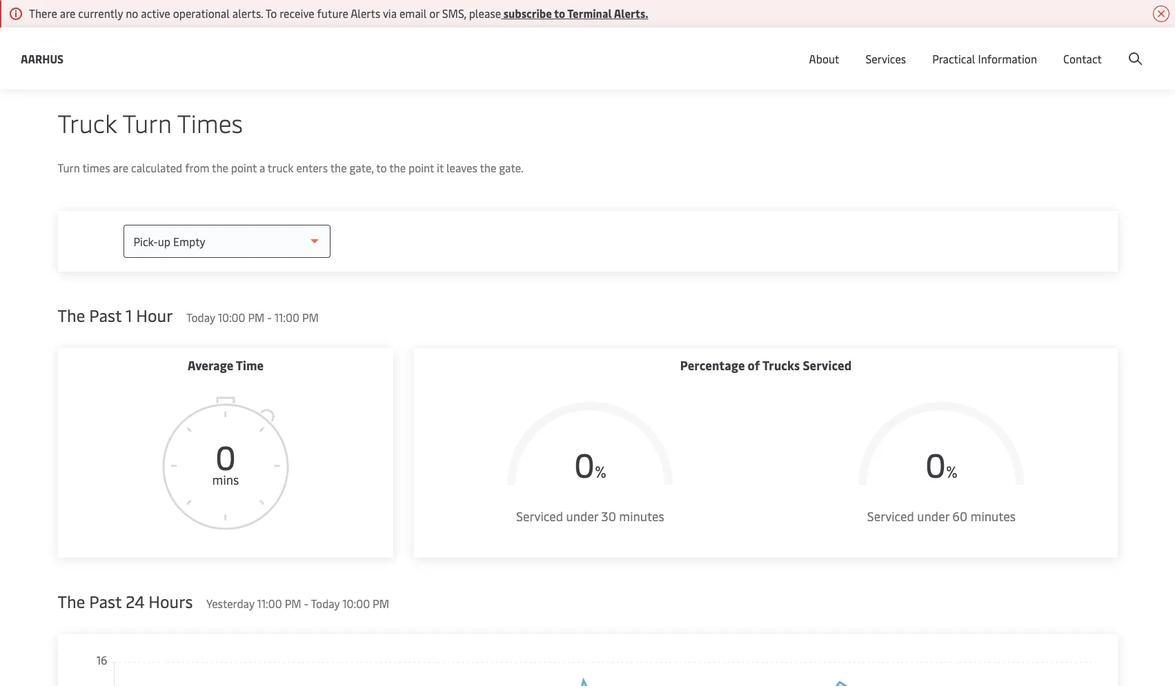 Task type: describe. For each thing, give the bounding box(es) containing it.
1 vertical spatial turn
[[58, 160, 80, 175]]

- for the past 24 hours
[[304, 596, 309, 612]]

past for 1
[[89, 304, 122, 326]]

gate
[[58, 27, 139, 81]]

turn times are calculated from the point a truck enters the gate, to the point it leaves the gate.
[[58, 160, 524, 175]]

1 point from the left
[[231, 160, 257, 175]]

via
[[383, 6, 397, 21]]

menu
[[944, 40, 972, 56]]

30
[[602, 508, 616, 525]]

alerts
[[351, 6, 381, 21]]

account
[[1108, 40, 1149, 56]]

1
[[126, 304, 132, 326]]

gate.
[[499, 160, 524, 175]]

- for the past 1 hour
[[267, 310, 272, 325]]

minutes for serviced under 60 minutes
[[971, 508, 1016, 525]]

1 horizontal spatial are
[[113, 160, 128, 175]]

1 vertical spatial to
[[376, 160, 387, 175]]

gate status
[[58, 27, 263, 81]]

2 the from the left
[[330, 160, 347, 175]]

services button
[[866, 28, 906, 90]]

yesterday 11:00 pm - today 10:00 pm
[[206, 596, 389, 612]]

past for 24
[[89, 591, 122, 613]]

alerts.
[[614, 6, 649, 21]]

times
[[177, 106, 243, 139]]

the past 1 hour
[[58, 304, 173, 326]]

1 horizontal spatial turn
[[122, 106, 172, 139]]

close alert image
[[1153, 6, 1170, 22]]

60
[[953, 508, 968, 525]]

yesterday
[[206, 596, 254, 612]]

please
[[469, 6, 501, 21]]

1 horizontal spatial today
[[311, 596, 340, 612]]

trucks
[[763, 357, 800, 374]]

minutes for serviced under 30 minutes
[[619, 508, 665, 525]]

about button
[[809, 28, 840, 90]]

truck turn times
[[58, 106, 243, 139]]

information
[[978, 51, 1037, 66]]

practical information
[[933, 51, 1037, 66]]

terminal
[[568, 6, 612, 21]]

location
[[822, 40, 865, 55]]

practical information button
[[933, 28, 1037, 90]]

hours
[[149, 591, 193, 613]]

receive
[[280, 6, 314, 21]]

alerts.
[[232, 6, 263, 21]]

no
[[126, 6, 138, 21]]

the for the past 1 hour
[[58, 304, 85, 326]]

% for 30
[[595, 461, 607, 482]]

gate,
[[350, 160, 374, 175]]

services
[[866, 51, 906, 66]]

login / create account
[[1038, 40, 1149, 56]]

a
[[259, 160, 265, 175]]

0 for serviced under 60 minutes
[[925, 442, 946, 487]]

1 vertical spatial 11:00
[[257, 596, 282, 612]]

practical
[[933, 51, 976, 66]]

truck
[[268, 160, 294, 175]]

percentage of trucks serviced
[[680, 357, 852, 374]]

times
[[82, 160, 110, 175]]

global menu
[[909, 40, 972, 56]]

truck
[[58, 106, 117, 139]]

1 horizontal spatial serviced
[[803, 357, 852, 374]]

0 for serviced under 30 minutes
[[574, 442, 595, 487]]

the for the past 24 hours
[[58, 591, 85, 613]]

create
[[1074, 40, 1106, 56]]

it
[[437, 160, 444, 175]]

future
[[317, 6, 348, 21]]

time
[[236, 357, 264, 374]]

to
[[266, 6, 277, 21]]

1 horizontal spatial to
[[554, 6, 565, 21]]



Task type: locate. For each thing, give the bounding box(es) containing it.
average
[[188, 357, 233, 374]]

contact
[[1064, 51, 1102, 66]]

currently
[[78, 6, 123, 21]]

the right from
[[212, 160, 228, 175]]

status
[[149, 27, 263, 81]]

1 vertical spatial today
[[311, 596, 340, 612]]

serviced under 30 minutes
[[516, 508, 665, 525]]

past
[[89, 304, 122, 326], [89, 591, 122, 613]]

0 horizontal spatial %
[[595, 461, 607, 482]]

leaves
[[446, 160, 478, 175]]

turn
[[122, 106, 172, 139], [58, 160, 80, 175]]

1 0 % from the left
[[574, 442, 607, 487]]

0 vertical spatial 11:00
[[275, 310, 300, 325]]

0 vertical spatial -
[[267, 310, 272, 325]]

0
[[215, 434, 236, 479], [574, 442, 595, 487], [925, 442, 946, 487]]

2 under from the left
[[917, 508, 950, 525]]

1 vertical spatial are
[[113, 160, 128, 175]]

1 horizontal spatial -
[[304, 596, 309, 612]]

subscribe to terminal alerts. link
[[501, 6, 649, 21]]

3 the from the left
[[389, 160, 406, 175]]

under for 60
[[917, 508, 950, 525]]

%
[[595, 461, 607, 482], [946, 461, 958, 482]]

0 horizontal spatial 0
[[215, 434, 236, 479]]

subscribe
[[504, 6, 552, 21]]

1 past from the top
[[89, 304, 122, 326]]

average time
[[188, 357, 264, 374]]

email
[[400, 6, 427, 21]]

serviced for serviced under 30 minutes
[[516, 508, 563, 525]]

11:00
[[275, 310, 300, 325], [257, 596, 282, 612]]

2 point from the left
[[409, 160, 434, 175]]

2 horizontal spatial 0
[[925, 442, 946, 487]]

the left gate.
[[480, 160, 497, 175]]

0 vertical spatial are
[[60, 6, 76, 21]]

percentage
[[680, 357, 745, 374]]

0 horizontal spatial turn
[[58, 160, 80, 175]]

mins
[[212, 471, 239, 489]]

switch location button
[[765, 40, 865, 55]]

the
[[212, 160, 228, 175], [330, 160, 347, 175], [389, 160, 406, 175], [480, 160, 497, 175]]

sms,
[[442, 6, 466, 21]]

enters
[[296, 160, 328, 175]]

10:00
[[218, 310, 245, 325], [342, 596, 370, 612]]

minutes right the 30
[[619, 508, 665, 525]]

1 horizontal spatial point
[[409, 160, 434, 175]]

login / create account link
[[1012, 28, 1149, 68]]

calculated
[[131, 160, 182, 175]]

0 horizontal spatial are
[[60, 6, 76, 21]]

to right gate,
[[376, 160, 387, 175]]

the left 24
[[58, 591, 85, 613]]

switch location
[[787, 40, 865, 55]]

0 % up serviced under 30 minutes
[[574, 442, 607, 487]]

2 past from the top
[[89, 591, 122, 613]]

contact button
[[1064, 28, 1102, 90]]

there
[[29, 6, 57, 21]]

1 vertical spatial past
[[89, 591, 122, 613]]

0 horizontal spatial point
[[231, 160, 257, 175]]

0 horizontal spatial today
[[186, 310, 215, 325]]

0 % up serviced under 60 minutes
[[925, 442, 958, 487]]

0 %
[[574, 442, 607, 487], [925, 442, 958, 487]]

serviced under 60 minutes
[[867, 508, 1016, 525]]

today
[[186, 310, 215, 325], [311, 596, 340, 612]]

there are currently no active operational alerts. to receive future alerts via email or sms, please subscribe to terminal alerts.
[[29, 6, 649, 21]]

1 the from the top
[[58, 304, 85, 326]]

1 horizontal spatial %
[[946, 461, 958, 482]]

the left gate,
[[330, 160, 347, 175]]

the past 24 hours
[[58, 591, 193, 613]]

1 under from the left
[[566, 508, 598, 525]]

2 0 % from the left
[[925, 442, 958, 487]]

2 minutes from the left
[[971, 508, 1016, 525]]

2 % from the left
[[946, 461, 958, 482]]

0 vertical spatial past
[[89, 304, 122, 326]]

0 vertical spatial turn
[[122, 106, 172, 139]]

point left it
[[409, 160, 434, 175]]

are
[[60, 6, 76, 21], [113, 160, 128, 175]]

0 vertical spatial to
[[554, 6, 565, 21]]

1 horizontal spatial 0
[[574, 442, 595, 487]]

0 horizontal spatial 0 %
[[574, 442, 607, 487]]

global menu button
[[879, 27, 986, 69]]

turn left times
[[58, 160, 80, 175]]

% up the 30
[[595, 461, 607, 482]]

past left 24
[[89, 591, 122, 613]]

minutes right 60
[[971, 508, 1016, 525]]

serviced
[[803, 357, 852, 374], [516, 508, 563, 525], [867, 508, 914, 525]]

under
[[566, 508, 598, 525], [917, 508, 950, 525]]

2 the from the top
[[58, 591, 85, 613]]

under left the 30
[[566, 508, 598, 525]]

1 vertical spatial 10:00
[[342, 596, 370, 612]]

0 vertical spatial today
[[186, 310, 215, 325]]

to left terminal
[[554, 6, 565, 21]]

under for 30
[[566, 508, 598, 525]]

1 horizontal spatial minutes
[[971, 508, 1016, 525]]

serviced for serviced under 60 minutes
[[867, 508, 914, 525]]

operational
[[173, 6, 230, 21]]

pm
[[248, 310, 265, 325], [302, 310, 319, 325], [285, 596, 301, 612], [373, 596, 389, 612]]

0 % for 60
[[925, 442, 958, 487]]

the right gate,
[[389, 160, 406, 175]]

past left "1"
[[89, 304, 122, 326]]

turn up 'calculated'
[[122, 106, 172, 139]]

0 vertical spatial 10:00
[[218, 310, 245, 325]]

point
[[231, 160, 257, 175], [409, 160, 434, 175]]

1 vertical spatial the
[[58, 591, 85, 613]]

1 minutes from the left
[[619, 508, 665, 525]]

0 horizontal spatial under
[[566, 508, 598, 525]]

to
[[554, 6, 565, 21], [376, 160, 387, 175]]

minutes
[[619, 508, 665, 525], [971, 508, 1016, 525]]

of
[[748, 357, 760, 374]]

24
[[126, 591, 145, 613]]

login
[[1038, 40, 1065, 56]]

0 horizontal spatial to
[[376, 160, 387, 175]]

0 horizontal spatial 10:00
[[218, 310, 245, 325]]

point left a
[[231, 160, 257, 175]]

-
[[267, 310, 272, 325], [304, 596, 309, 612]]

1 horizontal spatial 0 %
[[925, 442, 958, 487]]

/
[[1067, 40, 1071, 56]]

0 % for 30
[[574, 442, 607, 487]]

4 the from the left
[[480, 160, 497, 175]]

1 vertical spatial -
[[304, 596, 309, 612]]

today 10:00 pm - 11:00 pm
[[186, 310, 319, 325]]

from
[[185, 160, 209, 175]]

1 horizontal spatial under
[[917, 508, 950, 525]]

0 vertical spatial the
[[58, 304, 85, 326]]

hour
[[136, 304, 173, 326]]

switch
[[787, 40, 820, 55]]

active
[[141, 6, 170, 21]]

% up 60
[[946, 461, 958, 482]]

or
[[429, 6, 440, 21]]

0 horizontal spatial serviced
[[516, 508, 563, 525]]

1 the from the left
[[212, 160, 228, 175]]

are right there
[[60, 6, 76, 21]]

1 % from the left
[[595, 461, 607, 482]]

are right times
[[113, 160, 128, 175]]

global
[[909, 40, 941, 56]]

the left "1"
[[58, 304, 85, 326]]

0 horizontal spatial -
[[267, 310, 272, 325]]

aarhus
[[21, 51, 64, 66]]

% for 60
[[946, 461, 958, 482]]

the
[[58, 304, 85, 326], [58, 591, 85, 613]]

aarhus link
[[21, 50, 64, 67]]

under left 60
[[917, 508, 950, 525]]

2 horizontal spatial serviced
[[867, 508, 914, 525]]

0 horizontal spatial minutes
[[619, 508, 665, 525]]

1 horizontal spatial 10:00
[[342, 596, 370, 612]]

about
[[809, 51, 840, 66]]



Task type: vqa. For each thing, say whether or not it's contained in the screenshot.
third the from right
yes



